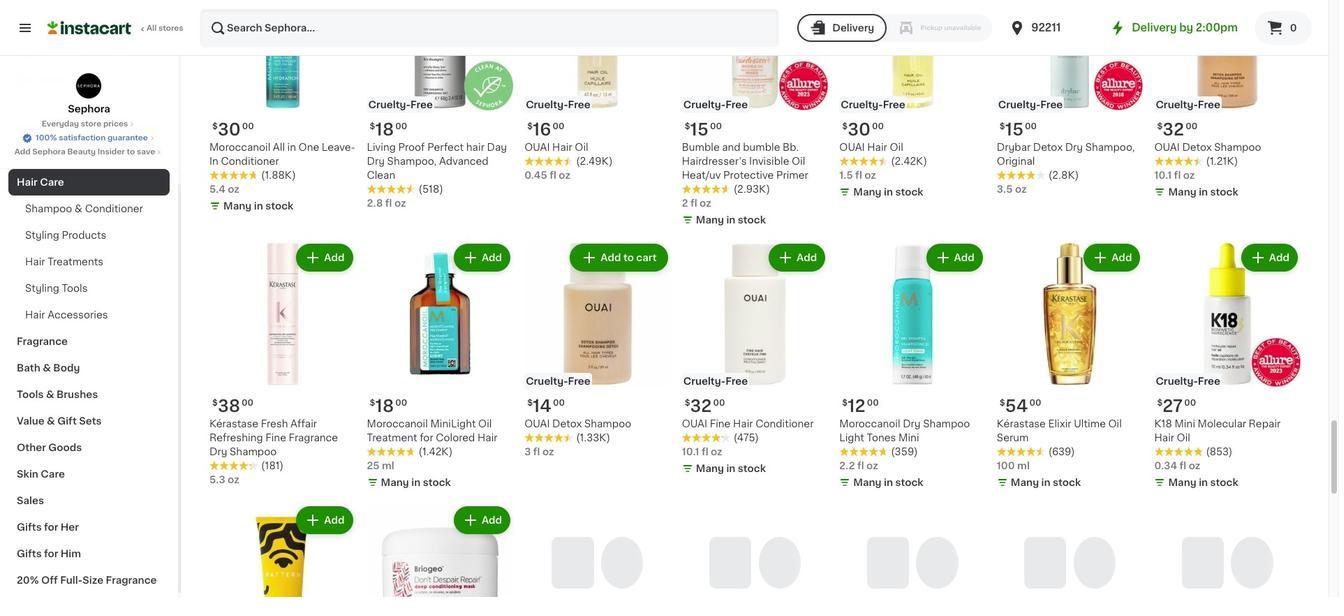 Task type: locate. For each thing, give the bounding box(es) containing it.
many for (2.42k)
[[854, 187, 882, 197]]

shampoo inside kérastase fresh affair refreshing fine fragrance dry shampoo
[[230, 447, 277, 457]]

0 horizontal spatial 10.1 fl oz
[[682, 447, 723, 457]]

1 vertical spatial 10.1 fl oz
[[682, 447, 723, 457]]

2 ml from the left
[[1018, 461, 1030, 471]]

0 horizontal spatial fine
[[266, 433, 286, 443]]

cruelty-free for (1.21k)
[[1156, 100, 1221, 109]]

lists link
[[8, 66, 170, 94]]

2 15 from the left
[[1006, 121, 1024, 137]]

$ 27 00
[[1158, 398, 1197, 414]]

0 horizontal spatial 30
[[218, 121, 241, 137]]

0 vertical spatial for
[[420, 433, 433, 443]]

free for (2.49k)
[[568, 100, 591, 109]]

ouai hair oil for 30
[[840, 142, 904, 152]]

(1.88k)
[[261, 170, 296, 180]]

(639)
[[1049, 447, 1075, 457]]

0 horizontal spatial all
[[147, 24, 157, 32]]

fine
[[710, 419, 731, 429], [266, 433, 286, 443]]

many in stock down 0.34 fl oz on the right bottom of page
[[1169, 478, 1239, 488]]

hair accessories link
[[8, 302, 170, 328]]

stock down (2.42k)
[[896, 187, 924, 197]]

1 horizontal spatial beauty
[[123, 124, 159, 134]]

2 ouai hair oil from the left
[[840, 142, 904, 152]]

many in stock for (2.42k)
[[854, 187, 924, 197]]

2 vertical spatial conditioner
[[756, 419, 814, 429]]

1 vertical spatial ouai detox shampoo
[[525, 419, 632, 429]]

fl for (475)
[[702, 447, 709, 457]]

& for shampoo
[[75, 204, 82, 214]]

1 horizontal spatial kérastase
[[997, 419, 1046, 429]]

1 horizontal spatial 10.1 fl oz
[[1155, 170, 1195, 180]]

many
[[854, 187, 882, 197], [1169, 187, 1197, 197], [223, 201, 252, 211], [696, 215, 724, 225], [696, 464, 724, 474], [854, 478, 882, 488], [381, 478, 409, 488], [1011, 478, 1039, 488], [1169, 478, 1197, 488]]

moroccanoil up treatment
[[367, 419, 428, 429]]

stock for (2.42k)
[[896, 187, 924, 197]]

2 30 from the left
[[848, 121, 871, 137]]

moroccanoil up tones
[[840, 419, 901, 429]]

care inside skin care link
[[41, 469, 65, 479]]

detox down $ 14 00 at bottom left
[[553, 419, 582, 429]]

mini
[[1175, 419, 1196, 429], [899, 433, 920, 443]]

& inside "bath & body" link
[[43, 363, 51, 373]]

minilight
[[431, 419, 476, 429]]

delivery button
[[798, 14, 887, 42]]

kérastase elixir ultime oil serum
[[997, 419, 1122, 443]]

1 vertical spatial fragrance
[[289, 433, 338, 443]]

$ 54 00
[[1000, 398, 1042, 414]]

0 horizontal spatial conditioner
[[85, 204, 143, 214]]

tools & brushes
[[17, 390, 98, 400]]

0 horizontal spatial mini
[[899, 433, 920, 443]]

tones
[[867, 433, 896, 443]]

0 horizontal spatial 10.1
[[682, 447, 699, 457]]

beauty up 'save'
[[123, 124, 159, 134]]

in down (639) in the right of the page
[[1042, 478, 1051, 488]]

many in stock down (475)
[[696, 464, 766, 474]]

0 vertical spatial mini
[[1175, 419, 1196, 429]]

1 vertical spatial fine
[[266, 433, 286, 443]]

(181)
[[261, 461, 284, 471]]

00 for (853)
[[1185, 399, 1197, 407]]

delivery for delivery
[[833, 23, 875, 33]]

ouai hair oil for 16
[[525, 142, 589, 152]]

1 ouai hair oil from the left
[[525, 142, 589, 152]]

stock down '(1.21k)'
[[1211, 187, 1239, 197]]

satisfaction
[[59, 134, 106, 142]]

for left her
[[44, 522, 58, 532]]

free up and at right
[[726, 100, 748, 109]]

care right skin
[[41, 469, 65, 479]]

0 horizontal spatial ml
[[382, 461, 394, 471]]

kérastase up refreshing
[[210, 419, 258, 429]]

stores
[[158, 24, 183, 32]]

0 vertical spatial $ 18 00
[[370, 121, 407, 137]]

in for conditioner
[[727, 464, 736, 474]]

0 horizontal spatial detox
[[553, 419, 582, 429]]

sales link
[[8, 488, 170, 514]]

detox for 32
[[1183, 142, 1212, 152]]

1 vertical spatial 10.1
[[682, 447, 699, 457]]

1 horizontal spatial moroccanoil
[[367, 419, 428, 429]]

$ 18 00 up treatment
[[370, 398, 407, 414]]

shampoo for 12
[[923, 419, 970, 429]]

stock down (475)
[[738, 464, 766, 474]]

product group
[[210, 241, 356, 487], [367, 241, 513, 493], [525, 241, 671, 459], [682, 241, 829, 479], [840, 241, 986, 493], [997, 241, 1144, 493], [1155, 241, 1301, 493], [210, 504, 356, 597], [367, 504, 513, 597]]

moroccanoil inside moroccanoil dry shampoo light tones mini
[[840, 419, 901, 429]]

1 horizontal spatial tools
[[62, 284, 88, 293]]

1 vertical spatial tools
[[17, 390, 44, 400]]

0 horizontal spatial 15
[[690, 121, 709, 137]]

ouai detox shampoo up '(1.21k)'
[[1155, 142, 1262, 152]]

1 horizontal spatial 30
[[848, 121, 871, 137]]

1 horizontal spatial to
[[624, 253, 634, 262]]

0 horizontal spatial delivery
[[833, 23, 875, 33]]

00 for (475)
[[713, 399, 725, 407]]

free up ouai fine hair conditioner
[[726, 377, 748, 386]]

00 for (1.88k)
[[242, 122, 254, 130]]

care down makeup in the left top of the page
[[40, 177, 64, 187]]

add button for 32
[[770, 245, 824, 270]]

1 vertical spatial $ 18 00
[[370, 398, 407, 414]]

$ for (475)
[[685, 399, 690, 407]]

cruelty-free up drybar
[[999, 100, 1063, 109]]

1 horizontal spatial conditioner
[[221, 156, 279, 166]]

2 gifts from the top
[[17, 549, 42, 559]]

$ inside $ 14 00
[[527, 399, 533, 407]]

mini up (359)
[[899, 433, 920, 443]]

many in stock down (1.42k)
[[381, 478, 451, 488]]

1 horizontal spatial $ 15 00
[[1000, 121, 1037, 137]]

16
[[533, 121, 551, 137]]

size
[[83, 576, 103, 585]]

styling products
[[25, 230, 106, 240]]

1 horizontal spatial $ 30 00
[[843, 121, 884, 137]]

product group containing 32
[[682, 241, 829, 479]]

add button for 27
[[1243, 245, 1297, 270]]

1 horizontal spatial $ 32 00
[[1158, 121, 1198, 137]]

free
[[568, 100, 591, 109], [883, 100, 906, 109], [411, 100, 433, 109], [726, 100, 748, 109], [1041, 100, 1063, 109], [1198, 100, 1221, 109], [568, 377, 591, 386], [726, 377, 748, 386], [1198, 377, 1221, 386]]

detox up (2.8k)
[[1034, 142, 1063, 152]]

(518)
[[419, 184, 443, 194]]

care inside hair care link
[[40, 177, 64, 187]]

2 $ 18 00 from the top
[[370, 398, 407, 414]]

1 vertical spatial beauty
[[67, 148, 96, 156]]

styling for styling products
[[25, 230, 59, 240]]

many in stock down 1.5 fl oz
[[854, 187, 924, 197]]

cruelty-free for (2.93k)
[[684, 100, 748, 109]]

oil up 0.34 fl oz on the right bottom of page
[[1177, 433, 1191, 443]]

0 vertical spatial styling
[[25, 230, 59, 240]]

living proof perfect hair day dry shampoo, advanced clean
[[367, 142, 507, 180]]

oil up (2.49k)
[[575, 142, 589, 152]]

dry up (2.8k)
[[1066, 142, 1083, 152]]

$ 15 00
[[685, 121, 722, 137], [1000, 121, 1037, 137]]

0 horizontal spatial kérastase
[[210, 419, 258, 429]]

30 for ouai
[[848, 121, 871, 137]]

$ 15 00 up 'bumble' at the top right of the page
[[685, 121, 722, 137]]

32 for detox
[[1163, 121, 1185, 137]]

dry up clean
[[367, 156, 385, 166]]

dry down refreshing
[[210, 447, 227, 457]]

free up proof
[[411, 100, 433, 109]]

moroccanoil minilight oil treatment for colored hair
[[367, 419, 498, 443]]

2 horizontal spatial conditioner
[[756, 419, 814, 429]]

1 vertical spatial styling
[[25, 284, 59, 293]]

1 vertical spatial mini
[[899, 433, 920, 443]]

00 for (1.33k)
[[553, 399, 565, 407]]

fragrance
[[17, 337, 68, 346], [289, 433, 338, 443], [106, 576, 157, 585]]

1 18 from the top
[[375, 121, 394, 137]]

many in stock down (1.88k)
[[223, 201, 294, 211]]

many in stock for (639)
[[1011, 478, 1081, 488]]

15 up drybar
[[1006, 121, 1024, 137]]

30 up 1.5 fl oz
[[848, 121, 871, 137]]

repair
[[1249, 419, 1281, 429]]

2 horizontal spatial moroccanoil
[[840, 419, 901, 429]]

0 vertical spatial $ 32 00
[[1158, 121, 1198, 137]]

shampoo inside moroccanoil dry shampoo light tones mini
[[923, 419, 970, 429]]

free up '(1.21k)'
[[1198, 100, 1221, 109]]

drybar detox dry shampoo, original
[[997, 142, 1135, 166]]

shampoo & conditioner link
[[8, 196, 170, 222]]

stock
[[896, 187, 924, 197], [1211, 187, 1239, 197], [266, 201, 294, 211], [738, 215, 766, 225], [738, 464, 766, 474], [896, 478, 924, 488], [423, 478, 451, 488], [1053, 478, 1081, 488], [1211, 478, 1239, 488]]

1 horizontal spatial shampoo,
[[1086, 142, 1135, 152]]

0 horizontal spatial $ 32 00
[[685, 398, 725, 414]]

1 horizontal spatial ouai detox shampoo
[[1155, 142, 1262, 152]]

$ 18 00 up the living
[[370, 121, 407, 137]]

oil inside kérastase elixir ultime oil serum
[[1109, 419, 1122, 429]]

stock down (1.42k)
[[423, 478, 451, 488]]

tools down the treatments
[[62, 284, 88, 293]]

ouai hair oil down $ 16 00
[[525, 142, 589, 152]]

20%
[[17, 576, 39, 585]]

cruelty- for (853)
[[1156, 377, 1198, 386]]

dry inside drybar detox dry shampoo, original
[[1066, 142, 1083, 152]]

all stores link
[[47, 8, 184, 47]]

10.1
[[1155, 170, 1172, 180], [682, 447, 699, 457]]

delivery by 2:00pm
[[1132, 22, 1238, 33]]

3 fl oz
[[525, 447, 554, 457]]

free for (2.8k)
[[1041, 100, 1063, 109]]

0 vertical spatial to
[[127, 148, 135, 156]]

free for (1.33k)
[[568, 377, 591, 386]]

care for hair care
[[40, 177, 64, 187]]

in down (359)
[[884, 478, 893, 488]]

for up (1.42k)
[[420, 433, 433, 443]]

$ 14 00
[[527, 398, 565, 414]]

add button for 12
[[928, 245, 982, 270]]

fine inside kérastase fresh affair refreshing fine fragrance dry shampoo
[[266, 433, 286, 443]]

cruelty-free up proof
[[368, 100, 433, 109]]

in down 0.34 fl oz on the right bottom of page
[[1199, 478, 1208, 488]]

oil right minilight
[[478, 419, 492, 429]]

0 horizontal spatial $ 15 00
[[685, 121, 722, 137]]

0 vertical spatial gifts
[[17, 522, 42, 532]]

skin care
[[17, 469, 65, 479]]

many in stock for (853)
[[1169, 478, 1239, 488]]

2 18 from the top
[[375, 398, 394, 414]]

conditioner up (475)
[[756, 419, 814, 429]]

100
[[997, 461, 1015, 471]]

hair inside 'link'
[[25, 310, 45, 320]]

2 kérastase from the left
[[997, 419, 1046, 429]]

kérastase inside kérastase elixir ultime oil serum
[[997, 419, 1046, 429]]

$ 32 00 for fine
[[685, 398, 725, 414]]

1 ml from the left
[[382, 461, 394, 471]]

& inside shampoo & conditioner link
[[75, 204, 82, 214]]

cruelty-free up '(1.21k)'
[[1156, 100, 1221, 109]]

$ inside $ 16 00
[[527, 122, 533, 130]]

0 vertical spatial 10.1 fl oz
[[1155, 170, 1195, 180]]

shampoo, inside the living proof perfect hair day dry shampoo, advanced clean
[[387, 156, 437, 166]]

moroccanoil up in
[[210, 142, 270, 152]]

00 inside $ 27 00
[[1185, 399, 1197, 407]]

in for one
[[254, 201, 263, 211]]

off
[[41, 576, 58, 585]]

stock down (1.88k)
[[266, 201, 294, 211]]

$ 38 00
[[212, 398, 254, 414]]

30 for moroccanoil
[[218, 121, 241, 137]]

oz for (2.49k)
[[559, 170, 571, 180]]

0 horizontal spatial $ 30 00
[[212, 121, 254, 137]]

stock down (2.93k)
[[738, 215, 766, 225]]

1 horizontal spatial ouai hair oil
[[840, 142, 904, 152]]

0 vertical spatial 10.1
[[1155, 170, 1172, 180]]

all left stores
[[147, 24, 157, 32]]

00 for (2.93k)
[[710, 122, 722, 130]]

1 horizontal spatial mini
[[1175, 419, 1196, 429]]

beauty down satisfaction
[[67, 148, 96, 156]]

(853)
[[1206, 447, 1233, 457]]

1 horizontal spatial 32
[[1163, 121, 1185, 137]]

$ inside $ 12 00
[[843, 399, 848, 407]]

him
[[61, 549, 81, 559]]

cruelty-free up $ 16 00
[[526, 100, 591, 109]]

2 styling from the top
[[25, 284, 59, 293]]

1 $ 30 00 from the left
[[212, 121, 254, 137]]

shampoo,
[[1086, 142, 1135, 152], [387, 156, 437, 166]]

0.34
[[1155, 461, 1178, 471]]

ml right 100
[[1018, 461, 1030, 471]]

2 vertical spatial fragrance
[[106, 576, 157, 585]]

00 inside $ 14 00
[[553, 399, 565, 407]]

0 horizontal spatial ouai detox shampoo
[[525, 419, 632, 429]]

value & gift sets
[[17, 416, 102, 426]]

1 styling from the top
[[25, 230, 59, 240]]

again
[[71, 47, 98, 57]]

delivery inside delivery button
[[833, 23, 875, 33]]

1 horizontal spatial fragrance
[[106, 576, 157, 585]]

for
[[420, 433, 433, 443], [44, 522, 58, 532], [44, 549, 58, 559]]

tools up value
[[17, 390, 44, 400]]

& down bath & body
[[46, 390, 54, 400]]

stock down (853)
[[1211, 478, 1239, 488]]

0 vertical spatial ouai detox shampoo
[[1155, 142, 1262, 152]]

to down the guarantee
[[127, 148, 135, 156]]

00 inside $ 16 00
[[553, 122, 565, 130]]

moroccanoil dry shampoo light tones mini
[[840, 419, 970, 443]]

styling
[[25, 230, 59, 240], [25, 284, 59, 293]]

save
[[137, 148, 155, 156]]

many in stock for (2.93k)
[[696, 215, 766, 225]]

hair down styling tools
[[25, 310, 45, 320]]

1 horizontal spatial 15
[[1006, 121, 1024, 137]]

2 $ 15 00 from the left
[[1000, 121, 1037, 137]]

heat/uv
[[682, 170, 721, 180]]

0.45
[[525, 170, 547, 180]]

00 inside $ 38 00
[[242, 399, 254, 407]]

cruelty-free up ouai fine hair conditioner
[[684, 377, 748, 386]]

1 vertical spatial care
[[41, 469, 65, 479]]

sephora up store
[[68, 104, 110, 114]]

hair treatments
[[25, 257, 103, 267]]

mini down $ 27 00
[[1175, 419, 1196, 429]]

kérastase inside kérastase fresh affair refreshing fine fragrance dry shampoo
[[210, 419, 258, 429]]

sephora
[[68, 104, 110, 114], [32, 148, 66, 156]]

0 vertical spatial conditioner
[[221, 156, 279, 166]]

18 up treatment
[[375, 398, 394, 414]]

fragrance up bath & body
[[17, 337, 68, 346]]

1.5
[[840, 170, 853, 180]]

1 horizontal spatial sephora
[[68, 104, 110, 114]]

1 vertical spatial $ 32 00
[[685, 398, 725, 414]]

1 horizontal spatial detox
[[1034, 142, 1063, 152]]

many in stock down '(1.21k)'
[[1169, 187, 1239, 197]]

$ 15 00 for drybar
[[1000, 121, 1037, 137]]

bath & body
[[17, 363, 80, 373]]

1 horizontal spatial ml
[[1018, 461, 1030, 471]]

to left cart
[[624, 253, 634, 262]]

fragrance down affair
[[289, 433, 338, 443]]

service type group
[[798, 14, 993, 42]]

cruelty-free for (2.8k)
[[999, 100, 1063, 109]]

1 vertical spatial shampoo,
[[387, 156, 437, 166]]

(475)
[[734, 433, 759, 443]]

1 vertical spatial conditioner
[[85, 204, 143, 214]]

$ 30 00 up in
[[212, 121, 254, 137]]

many for (359)
[[854, 478, 882, 488]]

32
[[1163, 121, 1185, 137], [690, 398, 712, 414]]

None search field
[[200, 8, 780, 47]]

$ for (181)
[[212, 399, 218, 407]]

2 $ 30 00 from the left
[[843, 121, 884, 137]]

1 vertical spatial gifts
[[17, 549, 42, 559]]

1 horizontal spatial delivery
[[1132, 22, 1177, 33]]

gifts for gifts for her
[[17, 522, 42, 532]]

gifts down sales
[[17, 522, 42, 532]]

in down (2.42k)
[[884, 187, 893, 197]]

0 horizontal spatial sephora
[[32, 148, 66, 156]]

hair accessories
[[25, 310, 108, 320]]

free up (2.49k)
[[568, 100, 591, 109]]

ouai detox shampoo up '(1.33k)'
[[525, 419, 632, 429]]

0 horizontal spatial 32
[[690, 398, 712, 414]]

ouai detox shampoo
[[1155, 142, 1262, 152], [525, 419, 632, 429]]

$
[[212, 122, 218, 130], [527, 122, 533, 130], [843, 122, 848, 130], [370, 122, 375, 130], [685, 122, 690, 130], [1000, 122, 1006, 130], [1158, 122, 1163, 130], [212, 399, 218, 407], [527, 399, 533, 407], [843, 399, 848, 407], [370, 399, 375, 407], [685, 399, 690, 407], [1000, 399, 1006, 407], [1158, 399, 1163, 407]]

0 horizontal spatial ouai hair oil
[[525, 142, 589, 152]]

oil
[[575, 142, 589, 152], [890, 142, 904, 152], [792, 156, 806, 166], [478, 419, 492, 429], [1109, 419, 1122, 429], [1177, 433, 1191, 443]]

product group containing 12
[[840, 241, 986, 493]]

& inside tools & brushes link
[[46, 390, 54, 400]]

00 inside $ 12 00
[[867, 399, 879, 407]]

00 for (639)
[[1030, 399, 1042, 407]]

2.2
[[840, 461, 855, 471]]

original
[[997, 156, 1035, 166]]

0 vertical spatial 18
[[375, 121, 394, 137]]

1 vertical spatial 32
[[690, 398, 712, 414]]

1 30 from the left
[[218, 121, 241, 137]]

moroccanoil inside moroccanoil all in one leave- in conditioner
[[210, 142, 270, 152]]

oz for (2.42k)
[[865, 170, 876, 180]]

0 vertical spatial care
[[40, 177, 64, 187]]

in inside moroccanoil all in one leave- in conditioner
[[287, 142, 296, 152]]

0 vertical spatial all
[[147, 24, 157, 32]]

makeup link
[[8, 142, 170, 169]]

many in stock down 2.2 fl oz
[[854, 478, 924, 488]]

in left one
[[287, 142, 296, 152]]

free up drybar detox dry shampoo, original
[[1041, 100, 1063, 109]]

conditioner down hair care link at top
[[85, 204, 143, 214]]

$ inside $ 54 00
[[1000, 399, 1006, 407]]

add to cart button
[[571, 245, 667, 270]]

many in stock for (359)
[[854, 478, 924, 488]]

0 vertical spatial fine
[[710, 419, 731, 429]]

all
[[147, 24, 157, 32], [273, 142, 285, 152]]

shampoo for 14
[[585, 419, 632, 429]]

0 horizontal spatial moroccanoil
[[210, 142, 270, 152]]

$ 30 00 up 1.5 fl oz
[[843, 121, 884, 137]]

hair up 1.5 fl oz
[[868, 142, 888, 152]]

1 vertical spatial 18
[[375, 398, 394, 414]]

delivery inside delivery by 2:00pm link
[[1132, 22, 1177, 33]]

stock for (2.93k)
[[738, 215, 766, 225]]

stock down (639) in the right of the page
[[1053, 478, 1081, 488]]

1 horizontal spatial 10.1
[[1155, 170, 1172, 180]]

1 vertical spatial to
[[624, 253, 634, 262]]

$ for (2.8k)
[[1000, 122, 1006, 130]]

2 horizontal spatial fragrance
[[289, 433, 338, 443]]

moroccanoil for 12
[[840, 419, 901, 429]]

& for bath
[[43, 363, 51, 373]]

fl
[[550, 170, 557, 180], [856, 170, 862, 180], [1174, 170, 1181, 180], [385, 198, 392, 208], [691, 198, 698, 208], [533, 447, 540, 457], [702, 447, 709, 457], [858, 461, 864, 471], [1180, 461, 1187, 471]]

0 horizontal spatial fragrance
[[17, 337, 68, 346]]

1 vertical spatial for
[[44, 522, 58, 532]]

detox inside "product" group
[[553, 419, 582, 429]]

1 vertical spatial all
[[273, 142, 285, 152]]

beauty
[[123, 124, 159, 134], [67, 148, 96, 156]]

in down (1.88k)
[[254, 201, 263, 211]]

cruelty-free up (2.42k)
[[841, 100, 906, 109]]

0 horizontal spatial shampoo,
[[387, 156, 437, 166]]

sephora down 100%
[[32, 148, 66, 156]]

hair inside moroccanoil minilight oil treatment for colored hair
[[478, 433, 498, 443]]

ouai hair oil
[[525, 142, 589, 152], [840, 142, 904, 152]]

oil inside k18 mini molecular repair hair oil
[[1177, 433, 1191, 443]]

& inside value & gift sets link
[[47, 416, 55, 426]]

one
[[299, 142, 319, 152]]

00 for (1.21k)
[[1186, 122, 1198, 130]]

1 15 from the left
[[690, 121, 709, 137]]

0 vertical spatial shampoo,
[[1086, 142, 1135, 152]]

00 inside $ 54 00
[[1030, 399, 1042, 407]]

15 up 'bumble' at the top right of the page
[[690, 121, 709, 137]]

many for (1.21k)
[[1169, 187, 1197, 197]]

stock for (1.21k)
[[1211, 187, 1239, 197]]

2 vertical spatial for
[[44, 549, 58, 559]]

sales
[[17, 496, 44, 506]]

sets
[[79, 416, 102, 426]]

ouai hair oil up 1.5 fl oz
[[840, 142, 904, 152]]

oil inside the bumble and bumble bb. hairdresser's invisible oil heat/uv protective primer
[[792, 156, 806, 166]]

prices
[[103, 120, 128, 128]]

$ 15 00 up drybar
[[1000, 121, 1037, 137]]

instacart logo image
[[47, 20, 131, 36]]

many for (1.88k)
[[223, 201, 252, 211]]

$ inside $ 38 00
[[212, 399, 218, 407]]

ouai for (2.42k)
[[840, 142, 865, 152]]

cruelty-free for (518)
[[368, 100, 433, 109]]

1 horizontal spatial all
[[273, 142, 285, 152]]

products
[[62, 230, 106, 240]]

gifts up 20%
[[17, 549, 42, 559]]

cruelty- for (2.93k)
[[684, 100, 726, 109]]

0 vertical spatial 32
[[1163, 121, 1185, 137]]

free up the 'molecular'
[[1198, 377, 1221, 386]]

kérastase for 54
[[997, 419, 1046, 429]]

many in stock down (639) in the right of the page
[[1011, 478, 1081, 488]]

lists
[[39, 75, 63, 85]]

for left "him"
[[44, 549, 58, 559]]

product group containing 54
[[997, 241, 1144, 493]]

many for (639)
[[1011, 478, 1039, 488]]

15
[[690, 121, 709, 137], [1006, 121, 1024, 137]]

& right bath
[[43, 363, 51, 373]]

detox for 15
[[1034, 142, 1063, 152]]

cruelty- for (1.33k)
[[526, 377, 568, 386]]

moroccanoil inside moroccanoil minilight oil treatment for colored hair
[[367, 419, 428, 429]]

in down (2.93k)
[[727, 215, 736, 225]]

0 vertical spatial tools
[[62, 284, 88, 293]]

(1.42k)
[[419, 447, 453, 457]]

& for value
[[47, 416, 55, 426]]

5.4
[[210, 184, 226, 194]]

detox inside drybar detox dry shampoo, original
[[1034, 142, 1063, 152]]

18 up the living
[[375, 121, 394, 137]]

many in stock
[[854, 187, 924, 197], [1169, 187, 1239, 197], [223, 201, 294, 211], [696, 215, 766, 225], [696, 464, 766, 474], [854, 478, 924, 488], [381, 478, 451, 488], [1011, 478, 1081, 488], [1169, 478, 1239, 488]]

styling up the hair treatments at the top left of the page
[[25, 230, 59, 240]]

1 $ 18 00 from the top
[[370, 121, 407, 137]]

hair right colored
[[478, 433, 498, 443]]

30 up in
[[218, 121, 241, 137]]

1 kérastase from the left
[[210, 419, 258, 429]]

1 gifts from the top
[[17, 522, 42, 532]]

$ inside $ 27 00
[[1158, 399, 1163, 407]]

0 vertical spatial beauty
[[123, 124, 159, 134]]

product group containing 27
[[1155, 241, 1301, 493]]

fragrance right size
[[106, 576, 157, 585]]

2 horizontal spatial detox
[[1183, 142, 1212, 152]]

free up '(1.33k)'
[[568, 377, 591, 386]]

1 $ 15 00 from the left
[[685, 121, 722, 137]]

detox for 14
[[553, 419, 582, 429]]

care
[[40, 177, 64, 187], [41, 469, 65, 479]]

oil up primer
[[792, 156, 806, 166]]



Task type: vqa. For each thing, say whether or not it's contained in the screenshot.


Task type: describe. For each thing, give the bounding box(es) containing it.
$ for (853)
[[1158, 399, 1163, 407]]

0
[[1290, 23, 1297, 33]]

oz for (853)
[[1189, 461, 1201, 471]]

free for (475)
[[726, 377, 748, 386]]

many in stock for (1.42k)
[[381, 478, 451, 488]]

15 for drybar
[[1006, 121, 1024, 137]]

treatment
[[367, 433, 417, 443]]

oil up (2.42k)
[[890, 142, 904, 152]]

add sephora beauty insider to save
[[14, 148, 155, 156]]

fl for (2.93k)
[[691, 198, 698, 208]]

Search field
[[201, 10, 778, 46]]

in
[[210, 156, 219, 166]]

100% satisfaction guarantee button
[[22, 130, 156, 144]]

92211 button
[[1009, 8, 1093, 47]]

$ for (639)
[[1000, 399, 1006, 407]]

shampoo, inside drybar detox dry shampoo, original
[[1086, 142, 1135, 152]]

fragrance link
[[8, 328, 170, 355]]

product group containing 14
[[525, 241, 671, 459]]

hair inside k18 mini molecular repair hair oil
[[1155, 433, 1175, 443]]

100 ml
[[997, 461, 1030, 471]]

oz for (518)
[[395, 198, 406, 208]]

2 fl oz
[[682, 198, 712, 208]]

$ 30 00 for ouai
[[843, 121, 884, 137]]

oz for (2.93k)
[[700, 198, 712, 208]]

(2.93k)
[[734, 184, 770, 194]]

fragrance inside kérastase fresh affair refreshing fine fragrance dry shampoo
[[289, 433, 338, 443]]

moroccanoil for 18
[[367, 419, 428, 429]]

$ for (2.42k)
[[843, 122, 848, 130]]

moroccanoil for 30
[[210, 142, 270, 152]]

skin
[[17, 469, 38, 479]]

0 horizontal spatial beauty
[[67, 148, 96, 156]]

dry inside kérastase fresh affair refreshing fine fragrance dry shampoo
[[210, 447, 227, 457]]

0 horizontal spatial to
[[127, 148, 135, 156]]

cruelty-free for (475)
[[684, 377, 748, 386]]

$ for (2.49k)
[[527, 122, 533, 130]]

0 vertical spatial sephora
[[68, 104, 110, 114]]

cruelty-free for (2.49k)
[[526, 100, 591, 109]]

proof
[[398, 142, 425, 152]]

everyday store prices link
[[42, 119, 136, 130]]

hair down makeup in the left top of the page
[[17, 177, 38, 187]]

ouai for (2.49k)
[[525, 142, 550, 152]]

in down '(1.21k)'
[[1199, 187, 1208, 197]]

skin care link
[[8, 461, 170, 488]]

buy it again link
[[8, 38, 170, 66]]

0 horizontal spatial tools
[[17, 390, 44, 400]]

$ for (1.21k)
[[1158, 122, 1163, 130]]

bumble
[[743, 142, 781, 152]]

hair up styling tools
[[25, 257, 45, 267]]

oz for (1.21k)
[[1184, 170, 1195, 180]]

many for (2.93k)
[[696, 215, 724, 225]]

$ 18 00 for living
[[370, 121, 407, 137]]

18 for living
[[375, 121, 394, 137]]

oz for (475)
[[711, 447, 723, 457]]

fl for (359)
[[858, 461, 864, 471]]

cart
[[636, 253, 657, 262]]

ultime
[[1074, 419, 1106, 429]]

other goods
[[17, 443, 82, 453]]

hairdresser's
[[682, 156, 747, 166]]

dry inside the living proof perfect hair day dry shampoo, advanced clean
[[367, 156, 385, 166]]

accessories
[[48, 310, 108, 320]]

full-
[[60, 576, 83, 585]]

12
[[848, 398, 866, 414]]

cruelty-free for (2.42k)
[[841, 100, 906, 109]]

bumble
[[682, 142, 720, 152]]

$ for (359)
[[843, 399, 848, 407]]

92211
[[1032, 22, 1061, 33]]

in for bb.
[[727, 215, 736, 225]]

(2.8k)
[[1049, 170, 1079, 180]]

cruelty- for (2.49k)
[[526, 100, 568, 109]]

oil inside moroccanoil minilight oil treatment for colored hair
[[478, 419, 492, 429]]

hair care link
[[8, 169, 170, 196]]

25 ml
[[367, 461, 394, 471]]

00 for (181)
[[242, 399, 254, 407]]

hair treatments link
[[8, 249, 170, 275]]

treatments
[[48, 257, 103, 267]]

bath & body link
[[8, 355, 170, 381]]

10.1 for ouai fine hair conditioner
[[682, 447, 699, 457]]

fresh
[[261, 419, 288, 429]]

all inside moroccanoil all in one leave- in conditioner
[[273, 142, 285, 152]]

15 for bumble
[[690, 121, 709, 137]]

styling products link
[[8, 222, 170, 249]]

fl for (518)
[[385, 198, 392, 208]]

colored
[[436, 433, 475, 443]]

5.4 oz
[[210, 184, 240, 194]]

hair up (475)
[[733, 419, 753, 429]]

sephora logo image
[[76, 73, 102, 99]]

cruelty- for (518)
[[368, 100, 411, 109]]

10.1 fl oz for detox
[[1155, 170, 1195, 180]]

stock for (475)
[[738, 464, 766, 474]]

0 vertical spatial fragrance
[[17, 337, 68, 346]]

00 for (2.42k)
[[872, 122, 884, 130]]

clean
[[367, 170, 395, 180]]

00 for (2.49k)
[[553, 122, 565, 130]]

cruelty- for (2.42k)
[[841, 100, 883, 109]]

care for skin care
[[41, 469, 65, 479]]

27
[[1163, 398, 1183, 414]]

oz for (1.33k)
[[543, 447, 554, 457]]

dry inside moroccanoil dry shampoo light tones mini
[[903, 419, 921, 429]]

bumble and bumble bb. hairdresser's invisible oil heat/uv protective primer
[[682, 142, 809, 180]]

in for light
[[884, 478, 893, 488]]

free for (518)
[[411, 100, 433, 109]]

leave-
[[322, 142, 355, 152]]

store
[[81, 120, 101, 128]]

free for (2.93k)
[[726, 100, 748, 109]]

3
[[525, 447, 531, 457]]

(2.49k)
[[576, 156, 613, 166]]

free for (853)
[[1198, 377, 1221, 386]]

cruelty- for (1.21k)
[[1156, 100, 1198, 109]]

100%
[[36, 134, 57, 142]]

5.3 oz
[[210, 475, 239, 485]]

add button for 38
[[298, 245, 352, 270]]

(1.21k)
[[1206, 156, 1239, 166]]

protective
[[724, 170, 774, 180]]

ouai for (1.33k)
[[525, 419, 550, 429]]

cruelty-free for (1.33k)
[[526, 377, 591, 386]]

stock for (639)
[[1053, 478, 1081, 488]]

serum
[[997, 433, 1029, 443]]

in for repair
[[1199, 478, 1208, 488]]

many for (853)
[[1169, 478, 1197, 488]]

fl for (1.21k)
[[1174, 170, 1181, 180]]

sephora link
[[68, 73, 110, 116]]

many in stock for (1.21k)
[[1169, 187, 1239, 197]]

all stores
[[147, 24, 183, 32]]

conditioner inside moroccanoil all in one leave- in conditioner
[[221, 156, 279, 166]]

add sephora beauty insider to save link
[[14, 147, 164, 158]]

add button for 54
[[1085, 245, 1139, 270]]

1 vertical spatial sephora
[[32, 148, 66, 156]]

fl for (2.42k)
[[856, 170, 862, 180]]

makeup
[[17, 151, 57, 161]]

fl for (2.49k)
[[550, 170, 557, 180]]

buy it again
[[39, 47, 98, 57]]

10.1 fl oz for fine
[[682, 447, 723, 457]]

10.1 for ouai detox shampoo
[[1155, 170, 1172, 180]]

other
[[17, 443, 46, 453]]

beauty inside 'link'
[[123, 124, 159, 134]]

(1.33k)
[[576, 433, 611, 443]]

kérastase for 38
[[210, 419, 258, 429]]

1 horizontal spatial fine
[[710, 419, 731, 429]]

$ for (1.88k)
[[212, 122, 218, 130]]

$ for (518)
[[370, 122, 375, 130]]

mini inside k18 mini molecular repair hair oil
[[1175, 419, 1196, 429]]

gifts for her link
[[8, 514, 170, 541]]

stock for (359)
[[896, 478, 924, 488]]

ouai for (475)
[[682, 419, 708, 429]]

mini inside moroccanoil dry shampoo light tones mini
[[899, 433, 920, 443]]

it
[[61, 47, 68, 57]]

18 for moroccanoil
[[375, 398, 394, 414]]

$ for (1.33k)
[[527, 399, 533, 407]]

20% off full-size fragrance link
[[8, 567, 170, 594]]

$ 15 00 for bumble
[[685, 121, 722, 137]]

body
[[53, 363, 80, 373]]

tools & brushes link
[[8, 381, 170, 408]]

goods
[[48, 443, 82, 453]]

primer
[[777, 170, 809, 180]]

hair down $ 16 00
[[553, 142, 573, 152]]

cruelty-free for (853)
[[1156, 377, 1221, 386]]

product group containing 38
[[210, 241, 356, 487]]

delivery by 2:00pm link
[[1110, 20, 1238, 36]]

add to cart
[[601, 253, 657, 262]]

25
[[367, 461, 380, 471]]

many in stock for (1.88k)
[[223, 201, 294, 211]]

for for him
[[44, 549, 58, 559]]

00 for (2.8k)
[[1025, 122, 1037, 130]]

perfect
[[428, 142, 464, 152]]

gifts for him link
[[8, 541, 170, 567]]

free for (1.21k)
[[1198, 100, 1221, 109]]

delivery for delivery by 2:00pm
[[1132, 22, 1177, 33]]

gifts for her
[[17, 522, 79, 532]]

her
[[61, 522, 79, 532]]

value & gift sets link
[[8, 408, 170, 434]]

$ 18 00 for moroccanoil
[[370, 398, 407, 414]]

product group containing 18
[[367, 241, 513, 493]]

k18 mini molecular repair hair oil
[[1155, 419, 1281, 443]]

for inside moroccanoil minilight oil treatment for colored hair
[[420, 433, 433, 443]]

affair
[[291, 419, 317, 429]]

styling tools link
[[8, 275, 170, 302]]

other goods link
[[8, 434, 170, 461]]

to inside button
[[624, 253, 634, 262]]

ouai detox shampoo for 32
[[1155, 142, 1262, 152]]

everyday
[[42, 120, 79, 128]]

ouai fine hair conditioner
[[682, 419, 814, 429]]

in for treatment
[[412, 478, 421, 488]]

party
[[58, 124, 85, 134]]



